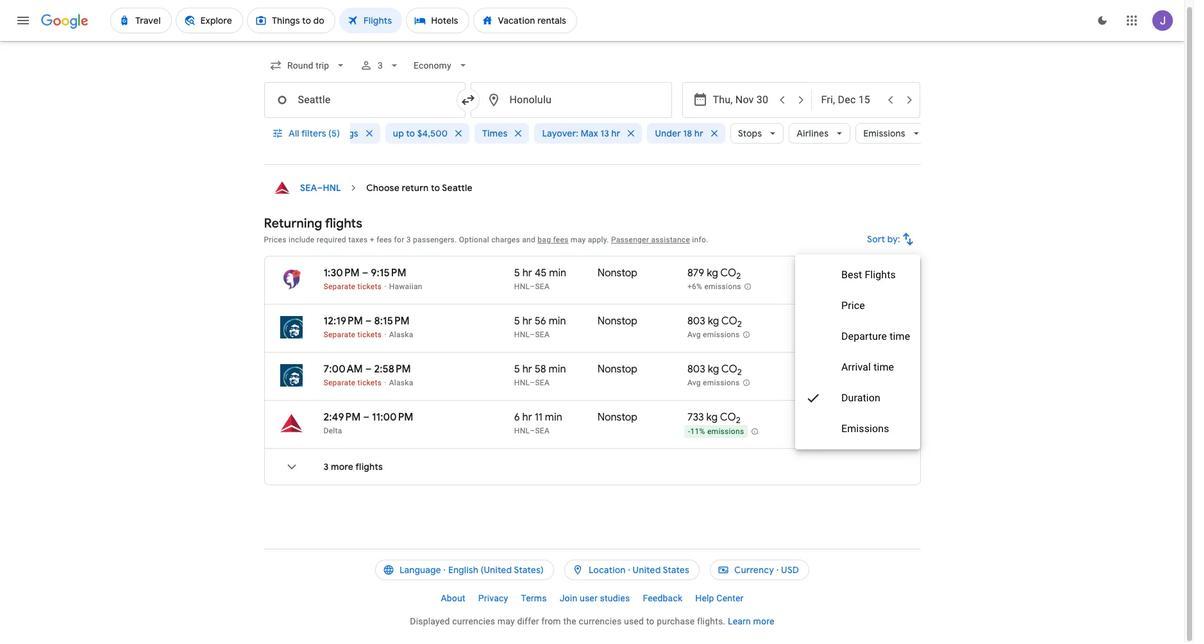 Task type: describe. For each thing, give the bounding box(es) containing it.
the
[[564, 616, 577, 627]]

leaves daniel k. inouye international airport at 2:49 pm on friday, december 15 and arrives at seattle-tacoma international airport at 11:00 pm on friday, december 15. element
[[324, 411, 413, 424]]

hr for 5 hr 56 min
[[523, 315, 532, 328]]

733 kg co 2
[[688, 411, 741, 426]]

learn
[[728, 616, 751, 627]]

from
[[542, 616, 561, 627]]

6
[[514, 411, 520, 424]]

united states
[[633, 565, 690, 576]]

about
[[441, 593, 466, 604]]

layover: max 13 hr
[[542, 128, 621, 139]]

and
[[522, 235, 536, 244]]

min for 6 hr 11 min
[[545, 411, 562, 424]]

co down +6% emissions at right
[[722, 315, 738, 328]]

best flights
[[842, 269, 896, 281]]

5 for 5 hr 58 min
[[514, 363, 520, 376]]

Departure time: 7:00 AM. text field
[[324, 363, 363, 376]]

select your sort order. menu
[[796, 255, 921, 450]]

all
[[288, 128, 299, 139]]

purchase
[[657, 616, 695, 627]]

emissions for 5 hr 58 min
[[703, 379, 740, 388]]

56
[[535, 315, 546, 328]]

2 bags button
[[323, 118, 380, 149]]

13
[[601, 128, 609, 139]]

1272 US dollars text field
[[839, 363, 869, 376]]

hr for 5 hr 58 min
[[523, 363, 532, 376]]

center
[[717, 593, 744, 604]]

user
[[580, 593, 598, 604]]

passengers.
[[413, 235, 457, 244]]

best
[[842, 269, 863, 281]]

feedback
[[643, 593, 683, 604]]

help center
[[696, 593, 744, 604]]

Departure time: 12:19 PM. text field
[[324, 315, 363, 328]]

960 US dollars text field
[[845, 267, 869, 280]]

currency
[[735, 565, 774, 576]]

required
[[317, 235, 346, 244]]

8:15 pm
[[374, 315, 410, 328]]

2 bags
[[331, 128, 359, 139]]

7:00 am
[[324, 363, 363, 376]]

time for departure time
[[890, 330, 911, 343]]

delta
[[324, 427, 342, 436]]

nonstop flight. element for 5 hr 58 min
[[598, 363, 638, 378]]

co for $960
[[721, 267, 737, 280]]

sea up returning flights
[[300, 182, 317, 194]]

kg down +6% emissions at right
[[708, 315, 719, 328]]

bag
[[538, 235, 551, 244]]

under
[[655, 128, 681, 139]]

hr for 6 hr 11 min
[[523, 411, 532, 424]]

passenger assistance button
[[611, 235, 690, 244]]

up to $4,500
[[393, 128, 448, 139]]

min for 5 hr 58 min
[[549, 363, 566, 376]]

emissions for 5 hr 56 min
[[703, 330, 740, 339]]

layover: max 13 hr button
[[535, 118, 642, 149]]

choose return to seattle
[[366, 182, 473, 194]]

price
[[842, 300, 865, 312]]

displayed currencies may differ from the currencies used to purchase flights. learn more
[[410, 616, 775, 627]]

bags
[[338, 128, 359, 139]]

+6% emissions
[[688, 282, 741, 291]]

separate tickets for 7:00 am
[[324, 378, 382, 387]]

nonstop for 6 hr 11 min
[[598, 411, 638, 424]]

layover:
[[542, 128, 579, 139]]

flights.
[[697, 616, 726, 627]]

– inside 5 hr 58 min hnl – sea
[[530, 378, 535, 387]]

all filters (5)
[[288, 128, 340, 139]]

3 more flights
[[324, 461, 383, 473]]

nonstop for 5 hr 45 min
[[598, 267, 638, 280]]

1 vertical spatial may
[[498, 616, 515, 627]]

– up returning flights
[[317, 182, 323, 194]]

all filters (5) button
[[264, 118, 350, 149]]

2 fees from the left
[[553, 235, 569, 244]]

3 more flights image
[[276, 452, 307, 482]]

emissions inside select your sort order. menu
[[842, 423, 890, 435]]

change appearance image
[[1087, 5, 1118, 36]]

leaves daniel k. inouye international airport at 7:00 am on friday, december 15 and arrives at seattle-tacoma international airport at 2:58 pm on friday, december 15. element
[[324, 363, 411, 376]]

Departure time: 1:30 PM. text field
[[324, 267, 360, 280]]

733
[[688, 411, 704, 424]]

11:00 pm
[[372, 411, 413, 424]]

flights
[[865, 269, 896, 281]]

-11% emissions
[[688, 427, 744, 436]]

1 currencies from the left
[[452, 616, 495, 627]]

Arrival time: 11:00 PM. text field
[[372, 411, 413, 424]]

alaska for 12:19 pm – 8:15 pm
[[389, 330, 413, 339]]

2 horizontal spatial to
[[646, 616, 655, 627]]

1 vertical spatial more
[[753, 616, 775, 627]]

min for 5 hr 45 min
[[549, 267, 567, 280]]

9:15 pm
[[371, 267, 406, 280]]

5 hr 56 min hnl – sea
[[514, 315, 566, 339]]

Departure time: 2:49 PM. text field
[[324, 411, 361, 424]]

hr inside popup button
[[695, 128, 704, 139]]

5 for 5 hr 45 min
[[514, 267, 520, 280]]

emissions for 5 hr 45 min
[[705, 282, 741, 291]]

7:00 am – 2:58 pm
[[324, 363, 411, 376]]

58
[[535, 363, 546, 376]]

airlines button
[[789, 118, 851, 149]]

2 inside popup button
[[331, 128, 336, 139]]

-
[[688, 427, 691, 436]]

times
[[482, 128, 508, 139]]

to inside popup button
[[406, 128, 415, 139]]

separate tickets for 1:30 pm
[[324, 282, 382, 291]]

tickets for 9:15 pm
[[358, 282, 382, 291]]

co for $957
[[720, 411, 736, 424]]

join user studies link
[[553, 588, 637, 609]]

more inside returning flights main content
[[331, 461, 354, 473]]

main menu image
[[15, 13, 31, 28]]

by:
[[887, 234, 900, 245]]

45
[[535, 267, 547, 280]]

terms
[[521, 593, 547, 604]]

stops button
[[731, 118, 784, 149]]

bag fees button
[[538, 235, 569, 244]]

return
[[402, 182, 429, 194]]

separate for 12:19 pm
[[324, 330, 356, 339]]

– inside 6 hr 11 min hnl – sea
[[530, 427, 535, 436]]

6 hr 11 min hnl – sea
[[514, 411, 562, 436]]

separate for 7:00 am
[[324, 378, 356, 387]]

803 kg co 2 for 5 hr 58 min
[[688, 363, 742, 378]]

under 18 hr
[[655, 128, 704, 139]]

– left 8:15 pm text field
[[365, 315, 372, 328]]

total duration 5 hr 45 min. element
[[514, 267, 598, 282]]

sort
[[867, 234, 885, 245]]

11
[[535, 411, 543, 424]]

help
[[696, 593, 714, 604]]

prices
[[264, 235, 287, 244]]

under 18 hr button
[[648, 118, 725, 149]]

2 for 5 hr 58 min
[[738, 367, 742, 378]]

Return text field
[[821, 83, 880, 117]]

2 for 5 hr 56 min
[[738, 319, 742, 330]]

$957 round trip
[[834, 411, 869, 436]]

2 horizontal spatial 3
[[407, 235, 411, 244]]

hnl inside 6 hr 11 min hnl – sea
[[514, 427, 530, 436]]

nonstop for 5 hr 58 min
[[598, 363, 638, 376]]

hnl for 1:30 pm – 9:15 pm
[[514, 282, 530, 291]]

time for arrival time
[[874, 361, 895, 373]]

3 for 3 more flights
[[324, 461, 329, 473]]

displayed
[[410, 616, 450, 627]]

Arrival time: 2:58 PM. text field
[[374, 363, 411, 376]]

sea for 7:00 am – 2:58 pm
[[535, 378, 550, 387]]

privacy
[[478, 593, 508, 604]]

learn more link
[[728, 616, 775, 627]]



Task type: locate. For each thing, give the bounding box(es) containing it.
1 avg emissions from the top
[[688, 330, 740, 339]]

1 vertical spatial separate
[[324, 330, 356, 339]]

kg inside 879 kg co 2
[[707, 267, 718, 280]]

max
[[581, 128, 598, 139]]

1 vertical spatial separate tickets
[[324, 330, 382, 339]]

hr left "45"
[[523, 267, 532, 280]]

3 inside popup button
[[378, 60, 383, 71]]

1 separate tickets from the top
[[324, 282, 382, 291]]

total duration 6 hr 11 min. element
[[514, 411, 598, 426]]

– inside the 5 hr 45 min hnl – sea
[[530, 282, 535, 291]]

min right 11
[[545, 411, 562, 424]]

0 vertical spatial avg emissions
[[688, 330, 740, 339]]

avg for 5 hr 58 min
[[688, 379, 701, 388]]

2 for 5 hr 45 min
[[737, 271, 741, 282]]

0 vertical spatial separate
[[324, 282, 356, 291]]

3 nonstop from the top
[[598, 363, 638, 376]]

total duration 5 hr 58 min. element
[[514, 363, 598, 378]]

0 horizontal spatial more
[[331, 461, 354, 473]]

1 vertical spatial 803 kg co 2
[[688, 363, 742, 378]]

– down "45"
[[530, 282, 535, 291]]

to inside returning flights main content
[[431, 182, 440, 194]]

fees right bag
[[553, 235, 569, 244]]

18
[[683, 128, 692, 139]]

0 vertical spatial flights
[[325, 216, 363, 232]]

filters
[[301, 128, 326, 139]]

803 kg co 2 down +6% emissions at right
[[688, 315, 742, 330]]

hr right 6
[[523, 411, 532, 424]]

879
[[688, 267, 705, 280]]

– inside 5 hr 56 min hnl – sea
[[530, 330, 535, 339]]

957 US dollars text field
[[846, 411, 869, 424]]

hnl for 12:19 pm – 8:15 pm
[[514, 330, 530, 339]]

trip down 957 us dollars text field
[[857, 427, 869, 436]]

3 nonstop flight. element from the top
[[598, 363, 638, 378]]

2 down +6% emissions at right
[[738, 319, 742, 330]]

3
[[378, 60, 383, 71], [407, 235, 411, 244], [324, 461, 329, 473]]

co for $1,272
[[722, 363, 738, 376]]

5 for 5 hr 56 min
[[514, 315, 520, 328]]

sort by: button
[[862, 224, 921, 255]]

0 horizontal spatial fees
[[377, 235, 392, 244]]

co up +6% emissions at right
[[721, 267, 737, 280]]

1 horizontal spatial currencies
[[579, 616, 622, 627]]

separate tickets for 12:19 pm
[[324, 330, 382, 339]]

kg up +6% emissions at right
[[707, 267, 718, 280]]

co
[[721, 267, 737, 280], [722, 315, 738, 328], [722, 363, 738, 376], [720, 411, 736, 424]]

tickets for 2:58 pm
[[358, 378, 382, 387]]

2 up 733 kg co 2
[[738, 367, 742, 378]]

hnl
[[323, 182, 341, 194], [514, 282, 530, 291], [514, 330, 530, 339], [514, 378, 530, 387], [514, 427, 530, 436]]

2 alaska from the top
[[389, 378, 413, 387]]

12:19 pm
[[324, 315, 363, 328]]

1:30 pm – 9:15 pm
[[324, 267, 406, 280]]

1 separate from the top
[[324, 282, 356, 291]]

sea inside the 5 hr 45 min hnl – sea
[[535, 282, 550, 291]]

1 vertical spatial emissions
[[842, 423, 890, 435]]

about link
[[435, 588, 472, 609]]

time right 'arrival'
[[874, 361, 895, 373]]

separate tickets down departure time: 1:30 pm. text field
[[324, 282, 382, 291]]

may left apply.
[[571, 235, 586, 244]]

0 vertical spatial round
[[834, 331, 855, 340]]

separate tickets down 12:19 pm at the left of page
[[324, 330, 382, 339]]

separate tickets
[[324, 282, 382, 291], [324, 330, 382, 339], [324, 378, 382, 387]]

3 for 3
[[378, 60, 383, 71]]

to right up
[[406, 128, 415, 139]]

1 vertical spatial tickets
[[358, 330, 382, 339]]

hr left 58
[[523, 363, 532, 376]]

2 inside 879 kg co 2
[[737, 271, 741, 282]]

3 button
[[355, 50, 406, 81]]

5 inside 5 hr 58 min hnl – sea
[[514, 363, 520, 376]]

0 vertical spatial separate tickets
[[324, 282, 382, 291]]

hnl down 6
[[514, 427, 530, 436]]

avg emissions for 5 hr 58 min
[[688, 379, 740, 388]]

803 kg co 2 for 5 hr 56 min
[[688, 315, 742, 330]]

emissions button
[[856, 118, 927, 149]]

round down 957 us dollars text field
[[834, 427, 855, 436]]

emissions down 879 kg co 2
[[705, 282, 741, 291]]

2 nonstop flight. element from the top
[[598, 315, 638, 330]]

1 horizontal spatial may
[[571, 235, 586, 244]]

0 horizontal spatial to
[[406, 128, 415, 139]]

kg for $1,272
[[708, 363, 719, 376]]

Departure text field
[[713, 83, 772, 117]]

4 nonstop from the top
[[598, 411, 638, 424]]

1 round from the top
[[834, 331, 855, 340]]

duration radio item
[[796, 383, 921, 414]]

kg for $960
[[707, 267, 718, 280]]

sea down "45"
[[535, 282, 550, 291]]

1 fees from the left
[[377, 235, 392, 244]]

emissions down 733 kg co 2
[[708, 427, 744, 436]]

nonstop flight. element for 6 hr 11 min
[[598, 411, 638, 426]]

min inside 5 hr 58 min hnl – sea
[[549, 363, 566, 376]]

–
[[317, 182, 323, 194], [362, 267, 369, 280], [530, 282, 535, 291], [365, 315, 372, 328], [530, 330, 535, 339], [365, 363, 372, 376], [530, 378, 535, 387], [363, 411, 370, 424], [530, 427, 535, 436]]

2 avg emissions from the top
[[688, 379, 740, 388]]

0 vertical spatial may
[[571, 235, 586, 244]]

separate down departure time: 7:00 am. text box
[[324, 378, 356, 387]]

may inside returning flights main content
[[571, 235, 586, 244]]

– inside 2:49 pm – 11:00 pm delta
[[363, 411, 370, 424]]

english
[[448, 565, 479, 576]]

min right 58
[[549, 363, 566, 376]]

avg down "+6%"
[[688, 330, 701, 339]]

$4,500
[[417, 128, 448, 139]]

2 currencies from the left
[[579, 616, 622, 627]]

sea down 58
[[535, 378, 550, 387]]

round down price
[[834, 331, 855, 340]]

2:49 pm – 11:00 pm delta
[[324, 411, 413, 436]]

emissions down +6% emissions at right
[[703, 330, 740, 339]]

Arrival time: 9:15 PM. text field
[[371, 267, 406, 280]]

2 5 from the top
[[514, 315, 520, 328]]

none search field containing all filters (5)
[[264, 50, 927, 165]]

avg emissions up 733 kg co 2
[[688, 379, 740, 388]]

1 vertical spatial alaska
[[389, 378, 413, 387]]

2 round from the top
[[834, 427, 855, 436]]

3 separate tickets from the top
[[324, 378, 382, 387]]

co inside 733 kg co 2
[[720, 411, 736, 424]]

0 vertical spatial avg
[[688, 330, 701, 339]]

0 vertical spatial trip
[[857, 331, 869, 340]]

None field
[[264, 54, 352, 77], [409, 54, 474, 77], [264, 54, 352, 77], [409, 54, 474, 77]]

min
[[549, 267, 567, 280], [549, 315, 566, 328], [549, 363, 566, 376], [545, 411, 562, 424]]

1 5 from the top
[[514, 267, 520, 280]]

1 vertical spatial 3
[[407, 235, 411, 244]]

2 vertical spatial tickets
[[358, 378, 382, 387]]

None text field
[[264, 82, 465, 118]]

nonstop
[[598, 267, 638, 280], [598, 315, 638, 328], [598, 363, 638, 376], [598, 411, 638, 424]]

none text field inside search field
[[264, 82, 465, 118]]

co up 733 kg co 2
[[722, 363, 738, 376]]

0 vertical spatial more
[[331, 461, 354, 473]]

– left 9:15 pm at the top
[[362, 267, 369, 280]]

differ
[[517, 616, 539, 627]]

1 trip from the top
[[857, 331, 869, 340]]

2 up +6% emissions at right
[[737, 271, 741, 282]]

avg emissions for 5 hr 56 min
[[688, 330, 740, 339]]

Arrival time: 8:15 PM. text field
[[374, 315, 410, 328]]

language
[[400, 565, 441, 576]]

hr inside popup button
[[612, 128, 621, 139]]

round inside $957 round trip
[[834, 427, 855, 436]]

2 separate from the top
[[324, 330, 356, 339]]

– left 2:58 pm
[[365, 363, 372, 376]]

separate tickets down departure time: 7:00 am. text box
[[324, 378, 382, 387]]

hnl down total duration 5 hr 45 min. element
[[514, 282, 530, 291]]

avg up 733
[[688, 379, 701, 388]]

5
[[514, 267, 520, 280], [514, 315, 520, 328], [514, 363, 520, 376]]

min right 56
[[549, 315, 566, 328]]

tickets down 7:00 am – 2:58 pm
[[358, 378, 382, 387]]

tickets down leaves daniel k. inouye international airport at 1:30 pm on friday, december 15 and arrives at seattle-tacoma international airport at 9:15 pm on friday, december 15. element
[[358, 282, 382, 291]]

2 tickets from the top
[[358, 330, 382, 339]]

currencies down privacy
[[452, 616, 495, 627]]

1 horizontal spatial fees
[[553, 235, 569, 244]]

1 803 from the top
[[688, 315, 706, 328]]

1 vertical spatial 5
[[514, 315, 520, 328]]

sort by:
[[867, 234, 900, 245]]

hnl inside the 5 hr 45 min hnl – sea
[[514, 282, 530, 291]]

1 vertical spatial trip
[[857, 427, 869, 436]]

803 kg co 2 up 733 kg co 2
[[688, 363, 742, 378]]

1 horizontal spatial 3
[[378, 60, 383, 71]]

sea for 1:30 pm – 9:15 pm
[[535, 282, 550, 291]]

separate down 12:19 pm at the left of page
[[324, 330, 356, 339]]

0 vertical spatial 3
[[378, 60, 383, 71]]

hnl for 7:00 am – 2:58 pm
[[514, 378, 530, 387]]

– down 56
[[530, 330, 535, 339]]

1 horizontal spatial more
[[753, 616, 775, 627]]

sea down 11
[[535, 427, 550, 436]]

$957
[[846, 411, 869, 424]]

avg emissions down +6% emissions at right
[[688, 330, 740, 339]]

alaska
[[389, 330, 413, 339], [389, 378, 413, 387]]

trip down price
[[857, 331, 869, 340]]

1 nonstop from the top
[[598, 267, 638, 280]]

1 tickets from the top
[[358, 282, 382, 291]]

hr inside the 5 hr 45 min hnl – sea
[[523, 267, 532, 280]]

$1,272
[[839, 363, 869, 376]]

– down 58
[[530, 378, 535, 387]]

avg for 5 hr 56 min
[[688, 330, 701, 339]]

for
[[394, 235, 404, 244]]

3 tickets from the top
[[358, 378, 382, 387]]

united
[[633, 565, 661, 576]]

2 avg from the top
[[688, 379, 701, 388]]

alaska down 2:58 pm
[[389, 378, 413, 387]]

2 up -11% emissions
[[736, 415, 741, 426]]

0 vertical spatial emissions
[[864, 128, 906, 139]]

1 vertical spatial avg emissions
[[688, 379, 740, 388]]

3 separate from the top
[[324, 378, 356, 387]]

sea for 12:19 pm – 8:15 pm
[[535, 330, 550, 339]]

airlines
[[797, 128, 829, 139]]

states
[[663, 565, 690, 576]]

emissions down duration at the right bottom of the page
[[842, 423, 890, 435]]

emissions inside emissions popup button
[[864, 128, 906, 139]]

round trip
[[834, 331, 869, 340]]

5 inside the 5 hr 45 min hnl – sea
[[514, 267, 520, 280]]

kg up 733 kg co 2
[[708, 363, 719, 376]]

feedback link
[[637, 588, 689, 609]]

min for 5 hr 56 min
[[549, 315, 566, 328]]

times button
[[475, 118, 530, 149]]

5 hr 58 min hnl – sea
[[514, 363, 566, 387]]

nonstop flight. element for 5 hr 45 min
[[598, 267, 638, 282]]

to right return
[[431, 182, 440, 194]]

min inside the 5 hr 45 min hnl – sea
[[549, 267, 567, 280]]

kg for $957
[[707, 411, 718, 424]]

1 vertical spatial round
[[834, 427, 855, 436]]

up to $4,500 button
[[385, 118, 470, 149]]

hnl inside 5 hr 56 min hnl – sea
[[514, 330, 530, 339]]

0 horizontal spatial 3
[[324, 461, 329, 473]]

min inside 6 hr 11 min hnl – sea
[[545, 411, 562, 424]]

privacy link
[[472, 588, 515, 609]]

sea inside 5 hr 56 min hnl – sea
[[535, 330, 550, 339]]

time
[[890, 330, 911, 343], [874, 361, 895, 373]]

more right learn
[[753, 616, 775, 627]]

2 nonstop from the top
[[598, 315, 638, 328]]

hr for 5 hr 45 min
[[523, 267, 532, 280]]

emissions up 733 kg co 2
[[703, 379, 740, 388]]

12:19 pm – 8:15 pm
[[324, 315, 410, 328]]

flights up required
[[325, 216, 363, 232]]

hr right the 13
[[612, 128, 621, 139]]

assistance
[[651, 235, 690, 244]]

5 hr 45 min hnl – sea
[[514, 267, 567, 291]]

803 for 5 hr 56 min
[[688, 315, 706, 328]]

1 vertical spatial to
[[431, 182, 440, 194]]

0 vertical spatial tickets
[[358, 282, 382, 291]]

3 5 from the top
[[514, 363, 520, 376]]

min right "45"
[[549, 267, 567, 280]]

co up -11% emissions
[[720, 411, 736, 424]]

5 inside 5 hr 56 min hnl – sea
[[514, 315, 520, 328]]

kg up -11% emissions
[[707, 411, 718, 424]]

to right used
[[646, 616, 655, 627]]

2 vertical spatial 3
[[324, 461, 329, 473]]

0 vertical spatial 803
[[688, 315, 706, 328]]

0 vertical spatial to
[[406, 128, 415, 139]]

1 vertical spatial flights
[[356, 461, 383, 473]]

803 down "+6%"
[[688, 315, 706, 328]]

2 vertical spatial separate
[[324, 378, 356, 387]]

swap origin and destination. image
[[460, 92, 476, 108]]

1:30 pm
[[324, 267, 360, 280]]

0 vertical spatial 803 kg co 2
[[688, 315, 742, 330]]

separate for 1:30 pm
[[324, 282, 356, 291]]

0 vertical spatial 5
[[514, 267, 520, 280]]

2 803 from the top
[[688, 363, 706, 376]]

803 kg co 2
[[688, 315, 742, 330], [688, 363, 742, 378]]

alaska down 8:15 pm
[[389, 330, 413, 339]]

alaska for 7:00 am – 2:58 pm
[[389, 378, 413, 387]]

2 for 6 hr 11 min
[[736, 415, 741, 426]]

up
[[393, 128, 404, 139]]

803 up 733
[[688, 363, 706, 376]]

0 horizontal spatial currencies
[[452, 616, 495, 627]]

sea inside 5 hr 58 min hnl – sea
[[535, 378, 550, 387]]

seattle
[[442, 182, 473, 194]]

kg inside 733 kg co 2
[[707, 411, 718, 424]]

0 vertical spatial time
[[890, 330, 911, 343]]

11%
[[691, 427, 705, 436]]

nonstop flight. element for 5 hr 56 min
[[598, 315, 638, 330]]

$960
[[845, 267, 869, 280]]

emissions down return text box
[[864, 128, 906, 139]]

fees right + at the top of page
[[377, 235, 392, 244]]

1 alaska from the top
[[389, 330, 413, 339]]

trip inside $957 round trip
[[857, 427, 869, 436]]

1 803 kg co 2 from the top
[[688, 315, 742, 330]]

time right departure
[[890, 330, 911, 343]]

0 vertical spatial alaska
[[389, 330, 413, 339]]

2 trip from the top
[[857, 427, 869, 436]]

hnl up returning flights
[[323, 182, 341, 194]]

1 nonstop flight. element from the top
[[598, 267, 638, 282]]

taxes
[[348, 235, 368, 244]]

tickets for 8:15 pm
[[358, 330, 382, 339]]

sea inside 6 hr 11 min hnl – sea
[[535, 427, 550, 436]]

1 vertical spatial avg
[[688, 379, 701, 388]]

2 803 kg co 2 from the top
[[688, 363, 742, 378]]

currencies down join user studies link
[[579, 616, 622, 627]]

– right departure time: 2:49 pm. text field at the bottom left of page
[[363, 411, 370, 424]]

hr inside 6 hr 11 min hnl – sea
[[523, 411, 532, 424]]

2 inside 733 kg co 2
[[736, 415, 741, 426]]

5 left 58
[[514, 363, 520, 376]]

hr right the 18
[[695, 128, 704, 139]]

1 vertical spatial time
[[874, 361, 895, 373]]

2 separate tickets from the top
[[324, 330, 382, 339]]

None text field
[[471, 82, 672, 118]]

terms link
[[515, 588, 553, 609]]

hnl inside 5 hr 58 min hnl – sea
[[514, 378, 530, 387]]

2:49 pm
[[324, 411, 361, 424]]

charges
[[491, 235, 520, 244]]

total duration 5 hr 56 min. element
[[514, 315, 598, 330]]

+6%
[[688, 282, 703, 291]]

hr inside 5 hr 58 min hnl – sea
[[523, 363, 532, 376]]

returning flights main content
[[264, 175, 921, 496]]

803 for 5 hr 58 min
[[688, 363, 706, 376]]

more
[[331, 461, 354, 473], [753, 616, 775, 627]]

(5)
[[328, 128, 340, 139]]

returning flights
[[264, 216, 363, 232]]

apply.
[[588, 235, 609, 244]]

0 horizontal spatial may
[[498, 616, 515, 627]]

879 kg co 2
[[688, 267, 741, 282]]

2 left bags
[[331, 128, 336, 139]]

flights down 2:49 pm – 11:00 pm delta
[[356, 461, 383, 473]]

hr left 56
[[523, 315, 532, 328]]

– down 11
[[530, 427, 535, 436]]

2 vertical spatial to
[[646, 616, 655, 627]]

choose
[[366, 182, 400, 194]]

states)
[[514, 565, 544, 576]]

None search field
[[264, 50, 927, 165]]

2 vertical spatial separate tickets
[[324, 378, 382, 387]]

5 left "45"
[[514, 267, 520, 280]]

arrival
[[842, 361, 871, 373]]

1 horizontal spatial to
[[431, 182, 440, 194]]

1 avg from the top
[[688, 330, 701, 339]]

leaves daniel k. inouye international airport at 1:30 pm on friday, december 15 and arrives at seattle-tacoma international airport at 9:15 pm on friday, december 15. element
[[324, 267, 406, 280]]

more down delta
[[331, 461, 354, 473]]

tickets down 12:19 pm – 8:15 pm
[[358, 330, 382, 339]]

departure
[[842, 330, 887, 343]]

sea down 56
[[535, 330, 550, 339]]

min inside 5 hr 56 min hnl – sea
[[549, 315, 566, 328]]

1 vertical spatial 803
[[688, 363, 706, 376]]

4 nonstop flight. element from the top
[[598, 411, 638, 426]]

leaves daniel k. inouye international airport at 12:19 pm on friday, december 15 and arrives at seattle-tacoma international airport at 8:15 pm on friday, december 15. element
[[324, 315, 410, 328]]

co inside 879 kg co 2
[[721, 267, 737, 280]]

5 left 56
[[514, 315, 520, 328]]

separate down departure time: 1:30 pm. text field
[[324, 282, 356, 291]]

hnl down "total duration 5 hr 56 min." element
[[514, 330, 530, 339]]

may left differ
[[498, 616, 515, 627]]

2 vertical spatial 5
[[514, 363, 520, 376]]

hnl up 6
[[514, 378, 530, 387]]

2:58 pm
[[374, 363, 411, 376]]

hr inside 5 hr 56 min hnl – sea
[[523, 315, 532, 328]]

nonstop for 5 hr 56 min
[[598, 315, 638, 328]]

nonstop flight. element
[[598, 267, 638, 282], [598, 315, 638, 330], [598, 363, 638, 378], [598, 411, 638, 426]]



Task type: vqa. For each thing, say whether or not it's contained in the screenshot.
second 6:30 Pm from the bottom
no



